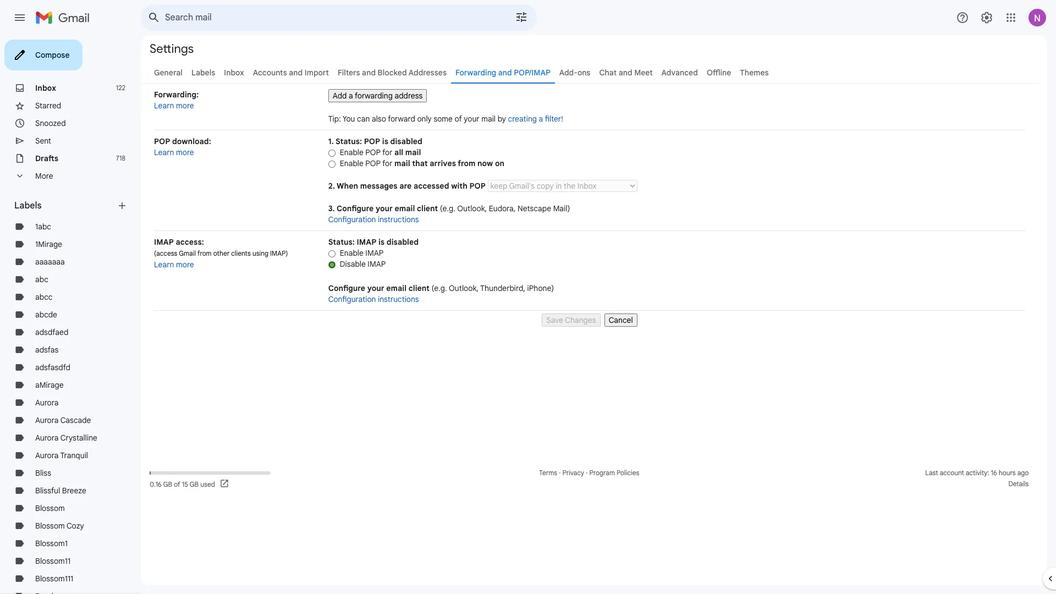 Task type: locate. For each thing, give the bounding box(es) containing it.
1 vertical spatial enable
[[340, 159, 364, 168]]

0 vertical spatial configure
[[337, 204, 374, 214]]

1 horizontal spatial of
[[455, 114, 462, 124]]

0 vertical spatial inbox
[[224, 68, 244, 78]]

blossom111
[[35, 574, 73, 584]]

imap for status:
[[357, 237, 377, 247]]

imap for disable
[[368, 259, 386, 269]]

blossom down the blissful
[[35, 504, 65, 514]]

status: up enable imap radio
[[328, 237, 355, 247]]

enable pop for all mail
[[340, 148, 421, 157]]

of right some
[[455, 114, 462, 124]]

2 for from the top
[[383, 159, 393, 168]]

pop right with
[[470, 181, 486, 191]]

mail down all
[[395, 159, 410, 168]]

from left now
[[458, 159, 476, 168]]

enable down 1. status: pop is disabled at the top of page
[[340, 148, 364, 157]]

inbox up starred link
[[35, 83, 56, 93]]

0 horizontal spatial gb
[[163, 480, 172, 488]]

1 horizontal spatial ·
[[586, 469, 588, 477]]

and left import
[[289, 68, 303, 78]]

1 and from the left
[[289, 68, 303, 78]]

more inside imap access: (access gmail from other clients using imap) learn more
[[176, 260, 194, 270]]

0 horizontal spatial inbox link
[[35, 83, 56, 93]]

1 vertical spatial of
[[174, 480, 180, 488]]

2 enable from the top
[[340, 159, 364, 168]]

aurora down amirage
[[35, 398, 59, 408]]

learn down 'forwarding:' on the left top
[[154, 101, 174, 111]]

navigation containing save changes
[[154, 311, 1026, 327]]

0 vertical spatial from
[[458, 159, 476, 168]]

1 horizontal spatial gb
[[190, 480, 199, 488]]

is up enable imap
[[379, 237, 385, 247]]

advanced search options image
[[511, 6, 533, 28]]

aurora up aurora tranquil
[[35, 433, 59, 443]]

2.
[[328, 181, 335, 191]]

email down are
[[395, 204, 415, 214]]

configuration instructions link down "disable imap"
[[328, 294, 419, 304]]

and right 'chat'
[[619, 68, 633, 78]]

follow link to manage storage image
[[220, 479, 231, 490]]

(e.g. inside 'configure your email client (e.g. outlook, thunderbird, iphone) configuration instructions'
[[432, 283, 447, 293]]

0 vertical spatial client
[[417, 204, 438, 214]]

2 vertical spatial learn
[[154, 260, 174, 270]]

1 vertical spatial outlook,
[[449, 283, 479, 293]]

1 vertical spatial configuration instructions link
[[328, 294, 419, 304]]

inbox link up starred link
[[35, 83, 56, 93]]

0 vertical spatial more
[[176, 101, 194, 111]]

aurora down aurora link
[[35, 416, 59, 425]]

from left 'other'
[[198, 249, 212, 258]]

3 learn more link from the top
[[154, 260, 194, 270]]

2 aurora from the top
[[35, 416, 59, 425]]

1 vertical spatial is
[[379, 237, 385, 247]]

aurora tranquil
[[35, 451, 88, 461]]

blossom for blossom link
[[35, 504, 65, 514]]

that
[[412, 159, 428, 168]]

program policies link
[[590, 469, 640, 477]]

2 vertical spatial mail
[[395, 159, 410, 168]]

blossom1 link
[[35, 539, 68, 549]]

using
[[253, 249, 269, 258]]

pop/imap
[[514, 68, 551, 78]]

0 horizontal spatial from
[[198, 249, 212, 258]]

and for filters
[[362, 68, 376, 78]]

instructions inside 3. configure your email client (e.g. outlook, eudora, netscape mail) configuration instructions
[[378, 215, 419, 225]]

privacy
[[563, 469, 585, 477]]

learn more link down download:
[[154, 148, 194, 157]]

and right filters
[[362, 68, 376, 78]]

add-
[[560, 68, 578, 78]]

None button
[[328, 89, 427, 102]]

labels up 1abc link
[[14, 200, 42, 211]]

thunderbird,
[[481, 283, 526, 293]]

offline
[[707, 68, 732, 78]]

configuration inside 'configure your email client (e.g. outlook, thunderbird, iphone) configuration instructions'
[[328, 294, 376, 304]]

more
[[35, 171, 53, 181]]

learn inside imap access: (access gmail from other clients using imap) learn more
[[154, 260, 174, 270]]

accounts
[[253, 68, 287, 78]]

1 vertical spatial inbox
[[35, 83, 56, 93]]

inbox
[[224, 68, 244, 78], [35, 83, 56, 93]]

disabled
[[391, 136, 423, 146], [387, 237, 419, 247]]

1 horizontal spatial from
[[458, 159, 476, 168]]

your inside 3. configure your email client (e.g. outlook, eudora, netscape mail) configuration instructions
[[376, 204, 393, 214]]

arrives
[[430, 159, 456, 168]]

0 vertical spatial email
[[395, 204, 415, 214]]

imap
[[154, 237, 174, 247], [357, 237, 377, 247], [366, 248, 384, 258], [368, 259, 386, 269]]

1 blossom from the top
[[35, 504, 65, 514]]

your down messages
[[376, 204, 393, 214]]

0 vertical spatial inbox link
[[224, 68, 244, 78]]

tip: you can also forward only some of your mail by creating a filter!
[[328, 114, 563, 124]]

status: right 1.
[[336, 136, 362, 146]]

of
[[455, 114, 462, 124], [174, 480, 180, 488]]

gb right 15
[[190, 480, 199, 488]]

main menu image
[[13, 11, 26, 24]]

outlook, down with
[[458, 204, 487, 214]]

1 gb from the left
[[163, 480, 172, 488]]

0 vertical spatial status:
[[336, 136, 362, 146]]

meet
[[635, 68, 653, 78]]

sent
[[35, 136, 51, 146]]

· right terms link
[[559, 469, 561, 477]]

Enable IMAP radio
[[328, 250, 336, 258]]

search mail image
[[144, 8, 164, 28]]

client inside 3. configure your email client (e.g. outlook, eudora, netscape mail) configuration instructions
[[417, 204, 438, 214]]

from inside imap access: (access gmail from other clients using imap) learn more
[[198, 249, 212, 258]]

cancel
[[609, 315, 633, 325]]

(e.g.
[[440, 204, 456, 214], [432, 283, 447, 293]]

configure inside 'configure your email client (e.g. outlook, thunderbird, iphone) configuration instructions'
[[328, 283, 365, 293]]

1 configuration from the top
[[328, 215, 376, 225]]

0 vertical spatial outlook,
[[458, 204, 487, 214]]

learn inside "forwarding: learn more"
[[154, 101, 174, 111]]

disabled up all
[[391, 136, 423, 146]]

labels
[[191, 68, 215, 78], [14, 200, 42, 211]]

learn down download:
[[154, 148, 174, 157]]

configuration instructions link
[[328, 215, 419, 225], [328, 294, 419, 304]]

by
[[498, 114, 506, 124]]

4 and from the left
[[619, 68, 633, 78]]

navigation
[[154, 311, 1026, 327]]

2. when messages are accessed with pop
[[328, 181, 488, 191]]

learn inside pop download: learn more
[[154, 148, 174, 157]]

status:
[[336, 136, 362, 146], [328, 237, 355, 247]]

email inside 3. configure your email client (e.g. outlook, eudora, netscape mail) configuration instructions
[[395, 204, 415, 214]]

is up enable pop for all mail
[[382, 136, 389, 146]]

3 more from the top
[[176, 260, 194, 270]]

hours
[[999, 469, 1016, 477]]

0 vertical spatial for
[[383, 148, 393, 157]]

0 horizontal spatial inbox
[[35, 83, 56, 93]]

more down download:
[[176, 148, 194, 157]]

and for accounts
[[289, 68, 303, 78]]

0 vertical spatial learn more link
[[154, 101, 194, 111]]

0 vertical spatial disabled
[[391, 136, 423, 146]]

mail
[[482, 114, 496, 124], [406, 148, 421, 157], [395, 159, 410, 168]]

2 vertical spatial more
[[176, 260, 194, 270]]

0 vertical spatial (e.g.
[[440, 204, 456, 214]]

for left all
[[383, 148, 393, 157]]

None radio
[[328, 149, 336, 157], [328, 160, 336, 168], [328, 149, 336, 157], [328, 160, 336, 168]]

breeze
[[62, 486, 86, 496]]

0 vertical spatial blossom
[[35, 504, 65, 514]]

1 vertical spatial configure
[[328, 283, 365, 293]]

2 configuration from the top
[[328, 294, 376, 304]]

aurora up bliss link
[[35, 451, 59, 461]]

1 vertical spatial (e.g.
[[432, 283, 447, 293]]

tranquil
[[60, 451, 88, 461]]

learn more link for more
[[154, 101, 194, 111]]

2 vertical spatial learn more link
[[154, 260, 194, 270]]

inbox link right labels link
[[224, 68, 244, 78]]

pop left download:
[[154, 136, 170, 146]]

abcc link
[[35, 292, 53, 302]]

2 configuration instructions link from the top
[[328, 294, 419, 304]]

configuration instructions link up status: imap is disabled
[[328, 215, 419, 225]]

amirage
[[35, 380, 64, 390]]

0 horizontal spatial labels
[[14, 200, 42, 211]]

used
[[201, 480, 215, 488]]

learn more link down 'forwarding:' on the left top
[[154, 101, 194, 111]]

1 aurora from the top
[[35, 398, 59, 408]]

1 vertical spatial learn more link
[[154, 148, 194, 157]]

your down "disable imap"
[[367, 283, 385, 293]]

forwarding:
[[154, 90, 199, 100]]

learn down (access
[[154, 260, 174, 270]]

3 enable from the top
[[340, 248, 364, 258]]

aurora crystalline
[[35, 433, 97, 443]]

amirage link
[[35, 380, 64, 390]]

0.16
[[150, 480, 162, 488]]

1 vertical spatial blossom
[[35, 521, 65, 531]]

1 for from the top
[[383, 148, 393, 157]]

outlook, left thunderbird,
[[449, 283, 479, 293]]

imap up (access
[[154, 237, 174, 247]]

configure inside 3. configure your email client (e.g. outlook, eudora, netscape mail) configuration instructions
[[337, 204, 374, 214]]

enable up disable
[[340, 248, 364, 258]]

configuration instructions link for configure
[[328, 215, 419, 225]]

for for mail that arrives from now on
[[383, 159, 393, 168]]

labels inside labels navigation
[[14, 200, 42, 211]]

footer
[[141, 468, 1039, 490]]

2 blossom from the top
[[35, 521, 65, 531]]

instructions up status: imap is disabled
[[378, 215, 419, 225]]

1 vertical spatial your
[[376, 204, 393, 214]]

blossom cozy link
[[35, 521, 84, 531]]

sent link
[[35, 136, 51, 146]]

1 configuration instructions link from the top
[[328, 215, 419, 225]]

1 enable from the top
[[340, 148, 364, 157]]

mail up that
[[406, 148, 421, 157]]

addresses
[[409, 68, 447, 78]]

configuration instructions link for your
[[328, 294, 419, 304]]

1 vertical spatial email
[[387, 283, 407, 293]]

blossom down blossom link
[[35, 521, 65, 531]]

aurora crystalline link
[[35, 433, 97, 443]]

outlook, inside 3. configure your email client (e.g. outlook, eudora, netscape mail) configuration instructions
[[458, 204, 487, 214]]

email inside 'configure your email client (e.g. outlook, thunderbird, iphone) configuration instructions'
[[387, 283, 407, 293]]

you
[[343, 114, 355, 124]]

mail left by
[[482, 114, 496, 124]]

of left 15
[[174, 480, 180, 488]]

0 vertical spatial learn
[[154, 101, 174, 111]]

0 vertical spatial enable
[[340, 148, 364, 157]]

disabled down 3. configure your email client (e.g. outlook, eudora, netscape mail) configuration instructions
[[387, 237, 419, 247]]

1 horizontal spatial inbox link
[[224, 68, 244, 78]]

settings image
[[981, 11, 994, 24]]

1 more from the top
[[176, 101, 194, 111]]

1 vertical spatial disabled
[[387, 237, 419, 247]]

for
[[383, 148, 393, 157], [383, 159, 393, 168]]

and left pop/imap
[[499, 68, 512, 78]]

labels navigation
[[0, 35, 141, 594]]

imap up enable imap
[[357, 237, 377, 247]]

1 horizontal spatial labels
[[191, 68, 215, 78]]

starred link
[[35, 101, 61, 111]]

inbox inside labels navigation
[[35, 83, 56, 93]]

1 learn from the top
[[154, 101, 174, 111]]

changes
[[565, 315, 596, 325]]

labels for labels heading
[[14, 200, 42, 211]]

1 vertical spatial configuration
[[328, 294, 376, 304]]

imap down status: imap is disabled
[[366, 248, 384, 258]]

1 instructions from the top
[[378, 215, 419, 225]]

email down status: imap is disabled
[[387, 283, 407, 293]]

on
[[495, 159, 505, 168]]

16
[[992, 469, 998, 477]]

1 vertical spatial from
[[198, 249, 212, 258]]

learn
[[154, 101, 174, 111], [154, 148, 174, 157], [154, 260, 174, 270]]

configuration down '3.'
[[328, 215, 376, 225]]

gb right 0.16 at the bottom of the page
[[163, 480, 172, 488]]

2 gb from the left
[[190, 480, 199, 488]]

0 horizontal spatial ·
[[559, 469, 561, 477]]

4 aurora from the top
[[35, 451, 59, 461]]

2 and from the left
[[362, 68, 376, 78]]

1 · from the left
[[559, 469, 561, 477]]

blossom1
[[35, 539, 68, 549]]

learn more link down (access
[[154, 260, 194, 270]]

gmail
[[179, 249, 196, 258]]

configure right '3.'
[[337, 204, 374, 214]]

more down "gmail"
[[176, 260, 194, 270]]

configuration down disable
[[328, 294, 376, 304]]

configure down disable
[[328, 283, 365, 293]]

2 vertical spatial your
[[367, 283, 385, 293]]

1 vertical spatial client
[[409, 283, 430, 293]]

2 vertical spatial enable
[[340, 248, 364, 258]]

3 learn from the top
[[154, 260, 174, 270]]

2 learn more link from the top
[[154, 148, 194, 157]]

0 vertical spatial mail
[[482, 114, 496, 124]]

None search field
[[141, 4, 537, 31]]

your right some
[[464, 114, 480, 124]]

labels up 'forwarding:' on the left top
[[191, 68, 215, 78]]

0 vertical spatial instructions
[[378, 215, 419, 225]]

for down enable pop for all mail
[[383, 159, 393, 168]]

1 vertical spatial labels
[[14, 200, 42, 211]]

1 vertical spatial instructions
[[378, 294, 419, 304]]

and for chat
[[619, 68, 633, 78]]

2 learn from the top
[[154, 148, 174, 157]]

more
[[176, 101, 194, 111], [176, 148, 194, 157], [176, 260, 194, 270]]

imap inside imap access: (access gmail from other clients using imap) learn more
[[154, 237, 174, 247]]

2 instructions from the top
[[378, 294, 419, 304]]

all
[[395, 148, 404, 157]]

1 vertical spatial more
[[176, 148, 194, 157]]

enable up when
[[340, 159, 364, 168]]

1 vertical spatial learn
[[154, 148, 174, 157]]

themes link
[[740, 68, 769, 78]]

cozy
[[67, 521, 84, 531]]

· right privacy
[[586, 469, 588, 477]]

0 vertical spatial configuration
[[328, 215, 376, 225]]

adsfasdfd link
[[35, 363, 70, 373]]

3 and from the left
[[499, 68, 512, 78]]

0 vertical spatial your
[[464, 114, 480, 124]]

1 vertical spatial for
[[383, 159, 393, 168]]

2 more from the top
[[176, 148, 194, 157]]

inbox right labels link
[[224, 68, 244, 78]]

1 learn more link from the top
[[154, 101, 194, 111]]

more down 'forwarding:' on the left top
[[176, 101, 194, 111]]

and
[[289, 68, 303, 78], [362, 68, 376, 78], [499, 68, 512, 78], [619, 68, 633, 78]]

chat and meet
[[600, 68, 653, 78]]

0 vertical spatial configuration instructions link
[[328, 215, 419, 225]]

disable imap
[[340, 259, 386, 269]]

configuration
[[328, 215, 376, 225], [328, 294, 376, 304]]

instructions down "disable imap"
[[378, 294, 419, 304]]

add-ons link
[[560, 68, 591, 78]]

imap down enable imap
[[368, 259, 386, 269]]

3 aurora from the top
[[35, 433, 59, 443]]

0 vertical spatial labels
[[191, 68, 215, 78]]

accessed
[[414, 181, 449, 191]]

settings
[[150, 41, 194, 56]]

bliss
[[35, 468, 51, 478]]



Task type: vqa. For each thing, say whether or not it's contained in the screenshot.
Customize button
no



Task type: describe. For each thing, give the bounding box(es) containing it.
blissful breeze
[[35, 486, 86, 496]]

can
[[357, 114, 370, 124]]

cancel button
[[605, 314, 638, 327]]

forwarding: learn more
[[154, 90, 199, 111]]

pop up enable pop for all mail
[[364, 136, 380, 146]]

abcc
[[35, 292, 53, 302]]

clients
[[231, 249, 251, 258]]

0 vertical spatial of
[[455, 114, 462, 124]]

status: imap is disabled
[[328, 237, 419, 247]]

creating a filter! link
[[508, 114, 563, 124]]

1 vertical spatial inbox link
[[35, 83, 56, 93]]

1 vertical spatial status:
[[328, 237, 355, 247]]

accounts and import link
[[253, 68, 329, 78]]

filters and blocked addresses link
[[338, 68, 447, 78]]

accounts and import
[[253, 68, 329, 78]]

enable for enable pop for all mail
[[340, 148, 364, 157]]

pop down enable pop for all mail
[[366, 159, 381, 168]]

tip:
[[328, 114, 341, 124]]

(e.g. inside 3. configure your email client (e.g. outlook, eudora, netscape mail) configuration instructions
[[440, 204, 456, 214]]

now
[[478, 159, 493, 168]]

save changes
[[547, 315, 596, 325]]

aurora cascade link
[[35, 416, 91, 425]]

15
[[182, 480, 188, 488]]

bliss link
[[35, 468, 51, 478]]

outlook, inside 'configure your email client (e.g. outlook, thunderbird, iphone) configuration instructions'
[[449, 283, 479, 293]]

Disable IMAP radio
[[328, 261, 336, 269]]

adsdfaed link
[[35, 327, 68, 337]]

blossom link
[[35, 504, 65, 514]]

adsfas link
[[35, 345, 58, 355]]

blocked
[[378, 68, 407, 78]]

download:
[[172, 136, 211, 146]]

aurora for aurora tranquil
[[35, 451, 59, 461]]

2 · from the left
[[586, 469, 588, 477]]

offline link
[[707, 68, 732, 78]]

snoozed link
[[35, 118, 66, 128]]

program
[[590, 469, 615, 477]]

1abc
[[35, 222, 51, 232]]

details
[[1009, 480, 1029, 488]]

pop download: learn more
[[154, 136, 211, 157]]

enable pop for mail that arrives from now on
[[340, 159, 505, 168]]

eudora,
[[489, 204, 516, 214]]

abcde link
[[35, 310, 57, 320]]

with
[[451, 181, 468, 191]]

blossom111 link
[[35, 574, 73, 584]]

aurora for aurora cascade
[[35, 416, 59, 425]]

client inside 'configure your email client (e.g. outlook, thunderbird, iphone) configuration instructions'
[[409, 283, 430, 293]]

labels heading
[[14, 200, 117, 211]]

your inside 'configure your email client (e.g. outlook, thunderbird, iphone) configuration instructions'
[[367, 283, 385, 293]]

0 horizontal spatial of
[[174, 480, 180, 488]]

aurora tranquil link
[[35, 451, 88, 461]]

filter!
[[545, 114, 563, 124]]

iphone)
[[528, 283, 554, 293]]

enable for enable imap
[[340, 248, 364, 258]]

and for forwarding
[[499, 68, 512, 78]]

1.
[[328, 136, 334, 146]]

adsfas
[[35, 345, 58, 355]]

drafts link
[[35, 154, 58, 163]]

more inside "forwarding: learn more"
[[176, 101, 194, 111]]

activity:
[[966, 469, 990, 477]]

netscape
[[518, 204, 552, 214]]

aurora for aurora link
[[35, 398, 59, 408]]

creating
[[508, 114, 537, 124]]

instructions inside 'configure your email client (e.g. outlook, thunderbird, iphone) configuration instructions'
[[378, 294, 419, 304]]

chat
[[600, 68, 617, 78]]

pop down 1. status: pop is disabled at the top of page
[[366, 148, 381, 157]]

chat and meet link
[[600, 68, 653, 78]]

last
[[926, 469, 939, 477]]

footer containing terms
[[141, 468, 1039, 490]]

0 vertical spatial is
[[382, 136, 389, 146]]

terms
[[539, 469, 558, 477]]

aurora for aurora crystalline
[[35, 433, 59, 443]]

learn more link for learn
[[154, 148, 194, 157]]

import
[[305, 68, 329, 78]]

gmail image
[[35, 7, 95, 29]]

enable for enable pop for mail that arrives from now on
[[340, 159, 364, 168]]

imap for enable
[[366, 248, 384, 258]]

forward
[[388, 114, 415, 124]]

1mirage
[[35, 239, 62, 249]]

more inside pop download: learn more
[[176, 148, 194, 157]]

general link
[[154, 68, 183, 78]]

privacy link
[[563, 469, 585, 477]]

blossom11 link
[[35, 556, 71, 566]]

imap access: (access gmail from other clients using imap) learn more
[[154, 237, 288, 270]]

1. status: pop is disabled
[[328, 136, 423, 146]]

1mirage link
[[35, 239, 62, 249]]

support image
[[957, 11, 970, 24]]

advanced link
[[662, 68, 698, 78]]

other
[[213, 249, 230, 258]]

3. configure your email client (e.g. outlook, eudora, netscape mail) configuration instructions
[[328, 204, 570, 225]]

blissful
[[35, 486, 60, 496]]

filters and blocked addresses
[[338, 68, 447, 78]]

save
[[547, 315, 564, 325]]

filters
[[338, 68, 360, 78]]

1 vertical spatial mail
[[406, 148, 421, 157]]

aurora link
[[35, 398, 59, 408]]

last account activity: 16 hours ago details
[[926, 469, 1029, 488]]

forwarding and pop/imap link
[[456, 68, 551, 78]]

3.
[[328, 204, 335, 214]]

some
[[434, 114, 453, 124]]

snoozed
[[35, 118, 66, 128]]

disable
[[340, 259, 366, 269]]

blossom for blossom cozy
[[35, 521, 65, 531]]

configuration inside 3. configure your email client (e.g. outlook, eudora, netscape mail) configuration instructions
[[328, 215, 376, 225]]

mail)
[[554, 204, 570, 214]]

ago
[[1018, 469, 1029, 477]]

labels for labels link
[[191, 68, 215, 78]]

pop inside pop download: learn more
[[154, 136, 170, 146]]

only
[[417, 114, 432, 124]]

aurora cascade
[[35, 416, 91, 425]]

Search mail text field
[[165, 12, 484, 23]]

crystalline
[[60, 433, 97, 443]]

a
[[539, 114, 543, 124]]

for for all mail
[[383, 148, 393, 157]]

1 horizontal spatial inbox
[[224, 68, 244, 78]]

themes
[[740, 68, 769, 78]]

1abc link
[[35, 222, 51, 232]]



